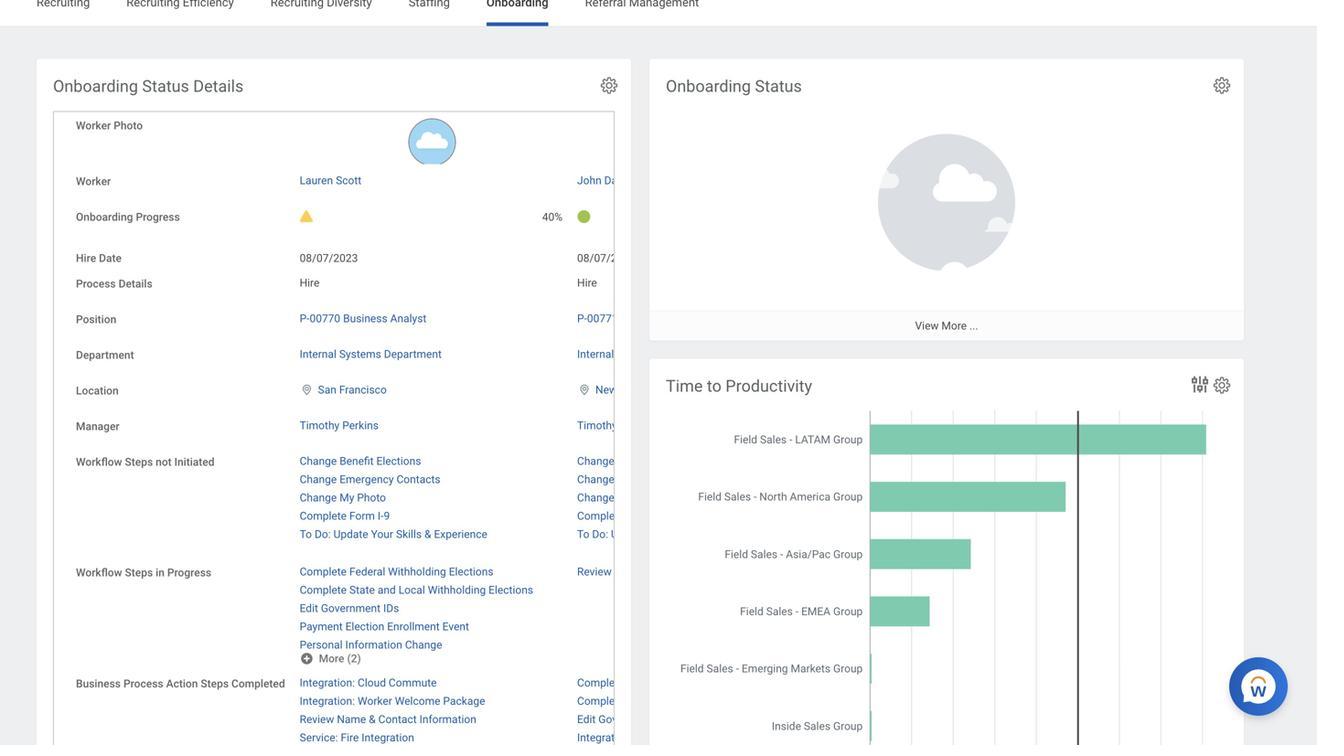 Task type: describe. For each thing, give the bounding box(es) containing it.
2 change my photo link from the left
[[577, 488, 664, 505]]

internal for 1st internal systems department link from right
[[577, 348, 614, 361]]

documents
[[614, 566, 670, 579]]

time
[[666, 377, 703, 396]]

0 horizontal spatial details
[[119, 278, 152, 290]]

state inside complete federal withholding elections complete state and local withholding elections edit government ids integration: cloud commute
[[627, 695, 652, 708]]

new york
[[595, 384, 642, 397]]

worker inside items selected list
[[358, 695, 392, 708]]

review for review documents
[[577, 566, 612, 579]]

san
[[318, 384, 336, 397]]

review name & contact information
[[300, 713, 476, 726]]

change my photo
[[300, 492, 386, 505]]

integration: worker welcome package link
[[300, 691, 485, 708]]

onboarding status
[[666, 77, 802, 96]]

location
[[76, 385, 119, 398]]

department for first internal systems department link from the left
[[384, 348, 442, 361]]

do: inside change benefit elections change emergency contacts change my photo complete form i-9 to do: update your skills & experience
[[592, 528, 608, 541]]

benefit for change benefit elections
[[340, 455, 374, 468]]

status for onboarding status details
[[142, 77, 189, 96]]

0 vertical spatial local
[[399, 584, 425, 597]]

timothy for first timothy perkins link from right
[[577, 419, 617, 432]]

2 change benefit elections link from the left
[[577, 451, 699, 468]]

review for review name & contact information
[[300, 713, 334, 726]]

service:
[[300, 731, 338, 744]]

service: fire integration
[[300, 731, 414, 744]]

to
[[707, 377, 722, 396]]

package
[[443, 695, 485, 708]]

action
[[166, 678, 198, 690]]

contacts inside change benefit elections change emergency contacts change my photo complete form i-9 to do: update your skills & experience
[[674, 473, 718, 486]]

elections inside change benefit elections change emergency contacts change my photo complete form i-9 to do: update your skills & experience
[[654, 455, 699, 468]]

ids inside complete federal withholding elections complete state and local withholding elections edit government ids integration: cloud commute
[[661, 713, 677, 726]]

more (2)
[[319, 653, 361, 666]]

p-00771 business analyst
[[577, 312, 704, 325]]

business process action steps completed
[[76, 678, 285, 690]]

davis
[[604, 174, 631, 187]]

position
[[76, 313, 116, 326]]

service: fire integration link
[[300, 728, 414, 744]]

onboarding progress
[[76, 211, 180, 224]]

name
[[337, 713, 366, 726]]

worker photo
[[76, 119, 143, 132]]

complete inside change benefit elections change emergency contacts change my photo complete form i-9 to do: update your skills & experience
[[577, 510, 624, 523]]

department for 1st internal systems department link from right
[[661, 348, 719, 361]]

san francisco link
[[318, 380, 387, 397]]

payment
[[300, 621, 343, 634]]

new
[[595, 384, 617, 397]]

location image
[[300, 384, 314, 397]]

lauren scott
[[300, 174, 361, 187]]

configure and view chart data image
[[1189, 374, 1211, 396]]

onboarding status element
[[649, 59, 1244, 341]]

review name & contact information link
[[300, 710, 476, 726]]

manager
[[76, 420, 119, 433]]

0 vertical spatial and
[[378, 584, 396, 597]]

1 horizontal spatial details
[[193, 77, 244, 96]]

more inside dropdown button
[[319, 653, 344, 666]]

to inside change benefit elections change emergency contacts change my photo complete form i-9 to do: update your skills & experience
[[577, 528, 589, 541]]

1 horizontal spatial integration: cloud commute link
[[577, 728, 714, 744]]

personal information change
[[300, 639, 442, 652]]

in
[[156, 567, 165, 580]]

1 skills from the left
[[396, 528, 422, 541]]

scott
[[336, 174, 361, 187]]

0 horizontal spatial business
[[76, 678, 121, 690]]

skills inside change benefit elections change emergency contacts change my photo complete form i-9 to do: update your skills & experience
[[673, 528, 699, 541]]

john davis
[[577, 174, 631, 187]]

cloud inside complete federal withholding elections complete state and local withholding elections edit government ids integration: cloud commute
[[635, 731, 663, 744]]

status for onboarding status
[[755, 77, 802, 96]]

fire
[[341, 731, 359, 744]]

commute inside 'link'
[[389, 677, 437, 689]]

00770
[[310, 312, 340, 325]]

benefit for change benefit elections change emergency contacts change my photo complete form i-9 to do: update your skills & experience
[[617, 455, 651, 468]]

change emergency contacts
[[300, 473, 440, 486]]

local inside complete federal withholding elections complete state and local withholding elections edit government ids integration: cloud commute
[[676, 695, 703, 708]]

workflow steps in progress
[[76, 567, 211, 580]]

integration: cloud commute link inside items selected list
[[300, 673, 437, 689]]

contact
[[378, 713, 417, 726]]

not
[[156, 456, 172, 469]]

process details
[[76, 278, 152, 290]]

1 vertical spatial edit government ids link
[[577, 710, 677, 726]]

0 horizontal spatial process
[[76, 278, 116, 290]]

0 horizontal spatial information
[[345, 639, 402, 652]]

2 vertical spatial steps
[[201, 678, 229, 690]]

1 internal systems department link from the left
[[300, 344, 442, 361]]

0 horizontal spatial complete federal withholding elections link
[[300, 562, 493, 579]]

internal systems department for 1st internal systems department link from right
[[577, 348, 719, 361]]

0 horizontal spatial edit government ids link
[[300, 599, 399, 615]]

onboarding for onboarding status
[[666, 77, 751, 96]]

timothy for 1st timothy perkins link from the left
[[300, 419, 340, 432]]

time to productivity element
[[649, 359, 1244, 745]]

0 horizontal spatial photo
[[114, 119, 143, 132]]

review documents
[[577, 566, 670, 579]]

i- inside change benefit elections change emergency contacts change my photo complete form i-9 to do: update your skills & experience
[[655, 510, 661, 523]]

& inside change benefit elections change emergency contacts change my photo complete form i-9 to do: update your skills & experience
[[702, 528, 709, 541]]

workflow for workflow steps not initiated
[[76, 456, 122, 469]]

2 complete form i-9 link from the left
[[577, 506, 667, 523]]

cloud inside 'link'
[[358, 677, 386, 689]]

integration
[[362, 731, 414, 744]]

1 08/07/2023 from the left
[[300, 252, 358, 265]]

time to productivity
[[666, 377, 812, 396]]

welcome
[[395, 695, 440, 708]]

business for 00771
[[621, 312, 665, 325]]

view more ...
[[915, 320, 978, 333]]

systems for first internal systems department link from the left
[[339, 348, 381, 361]]

integration: cloud commute
[[300, 677, 437, 689]]

completed
[[231, 678, 285, 690]]

your inside change benefit elections change emergency contacts change my photo complete form i-9 to do: update your skills & experience
[[649, 528, 671, 541]]

federal for complete federal withholding elections
[[349, 566, 385, 579]]

integration: inside complete federal withholding elections complete state and local withholding elections edit government ids integration: cloud commute
[[577, 731, 632, 744]]

information inside "link"
[[419, 713, 476, 726]]

integration: for integration: worker welcome package
[[300, 695, 355, 708]]

1 timothy perkins link from the left
[[300, 416, 379, 432]]

0 horizontal spatial government
[[321, 602, 380, 615]]

lauren
[[300, 174, 333, 187]]

complete for complete form i-9
[[300, 510, 347, 523]]

payment election enrollment event link
[[300, 617, 469, 634]]

commute inside complete federal withholding elections complete state and local withholding elections edit government ids integration: cloud commute
[[666, 731, 714, 744]]

personal information change link
[[300, 635, 442, 652]]

0 vertical spatial ids
[[383, 602, 399, 615]]

francisco
[[339, 384, 387, 397]]

2 08/07/2023 from the left
[[577, 252, 635, 265]]

1 timothy perkins from the left
[[300, 419, 379, 432]]

1 horizontal spatial &
[[424, 528, 431, 541]]

new york link
[[595, 380, 642, 397]]

integration: worker welcome package
[[300, 695, 485, 708]]

john
[[577, 174, 602, 187]]

p-00771 business analyst link
[[577, 309, 704, 325]]

1 horizontal spatial photo
[[357, 492, 386, 505]]

york
[[620, 384, 642, 397]]

complete federal withholding elections complete state and local withholding elections edit government ids integration: cloud commute
[[577, 677, 811, 744]]

items selected list containing integration: cloud commute
[[300, 673, 514, 744]]



Task type: vqa. For each thing, say whether or not it's contained in the screenshot.


Task type: locate. For each thing, give the bounding box(es) containing it.
40%
[[542, 211, 563, 224]]

1 horizontal spatial perkins
[[620, 419, 656, 432]]

0 horizontal spatial timothy
[[300, 419, 340, 432]]

change benefit elections change emergency contacts change my photo complete form i-9 to do: update your skills & experience
[[577, 455, 765, 541]]

internal down 00771
[[577, 348, 614, 361]]

1 9 from the left
[[384, 510, 390, 523]]

hire element up 00771
[[577, 273, 597, 290]]

1 internal from the left
[[300, 348, 336, 361]]

p- for 00770
[[300, 312, 310, 325]]

2 change emergency contacts link from the left
[[577, 470, 718, 486]]

configure time to productivity image
[[1212, 375, 1232, 396]]

1 horizontal spatial and
[[655, 695, 673, 708]]

personal
[[300, 639, 343, 652]]

complete federal withholding elections link
[[300, 562, 493, 579], [577, 673, 771, 689]]

elections
[[376, 455, 421, 468], [654, 455, 699, 468], [449, 566, 493, 579], [489, 584, 533, 597], [726, 677, 771, 689], [766, 695, 811, 708]]

p-
[[300, 312, 310, 325], [577, 312, 587, 325]]

2 hire element from the left
[[577, 273, 597, 290]]

department
[[384, 348, 442, 361], [661, 348, 719, 361], [76, 349, 134, 362]]

workflow
[[76, 456, 122, 469], [76, 567, 122, 580]]

hire
[[76, 252, 96, 265], [300, 277, 320, 290], [577, 277, 597, 290]]

information down package
[[419, 713, 476, 726]]

items selected list
[[300, 451, 517, 541], [577, 451, 794, 541], [300, 562, 563, 652], [300, 673, 514, 744], [577, 673, 840, 745]]

do: inside to do: update your skills & experience link
[[315, 528, 331, 541]]

0 vertical spatial process
[[76, 278, 116, 290]]

change
[[300, 455, 337, 468], [577, 455, 614, 468], [300, 473, 337, 486], [577, 473, 614, 486], [300, 492, 337, 505], [577, 492, 614, 505], [405, 639, 442, 652]]

0 horizontal spatial status
[[142, 77, 189, 96]]

photo down the change emergency contacts
[[357, 492, 386, 505]]

timothy perkins down new york
[[577, 419, 656, 432]]

edit inside complete federal withholding elections complete state and local withholding elections edit government ids integration: cloud commute
[[577, 713, 596, 726]]

do: up review documents link
[[592, 528, 608, 541]]

0 horizontal spatial internal systems department
[[300, 348, 442, 361]]

do:
[[315, 528, 331, 541], [592, 528, 608, 541]]

review left documents
[[577, 566, 612, 579]]

0 vertical spatial worker
[[76, 119, 111, 132]]

worker for worker photo
[[76, 119, 111, 132]]

federal inside complete federal withholding elections complete state and local withholding elections edit government ids integration: cloud commute
[[627, 677, 663, 689]]

08/07/2023
[[300, 252, 358, 265], [577, 252, 635, 265]]

2 horizontal spatial business
[[621, 312, 665, 325]]

1 horizontal spatial complete state and local withholding elections link
[[577, 691, 811, 708]]

0 horizontal spatial and
[[378, 584, 396, 597]]

i-
[[378, 510, 384, 523], [655, 510, 661, 523]]

elections inside "link"
[[489, 584, 533, 597]]

0 horizontal spatial state
[[349, 584, 375, 597]]

benefit down york
[[617, 455, 651, 468]]

1 hire element from the left
[[300, 273, 320, 290]]

2 timothy perkins link from the left
[[577, 416, 656, 432]]

business
[[343, 312, 387, 325], [621, 312, 665, 325], [76, 678, 121, 690]]

benefit up the change emergency contacts
[[340, 455, 374, 468]]

1 horizontal spatial information
[[419, 713, 476, 726]]

perkins down york
[[620, 419, 656, 432]]

steps left in
[[125, 567, 153, 580]]

2 internal systems department link from the left
[[577, 344, 719, 361]]

payment election enrollment event
[[300, 621, 469, 634]]

view more ... link
[[649, 311, 1244, 341]]

commute
[[389, 677, 437, 689], [666, 731, 714, 744]]

2 horizontal spatial department
[[661, 348, 719, 361]]

2 update from the left
[[611, 528, 646, 541]]

steps for not
[[125, 456, 153, 469]]

withholding
[[388, 566, 446, 579], [428, 584, 486, 597], [666, 677, 724, 689], [705, 695, 763, 708]]

0 horizontal spatial internal
[[300, 348, 336, 361]]

p- up location image
[[300, 312, 310, 325]]

change my photo link up complete form i-9
[[300, 488, 386, 505]]

0 vertical spatial edit government ids link
[[300, 599, 399, 615]]

0 vertical spatial workflow
[[76, 456, 122, 469]]

2 workflow from the top
[[76, 567, 122, 580]]

analyst right "00770"
[[390, 312, 426, 325]]

photo down onboarding status details
[[114, 119, 143, 132]]

0 horizontal spatial 9
[[384, 510, 390, 523]]

1 internal systems department from the left
[[300, 348, 442, 361]]

complete state and local withholding elections link
[[300, 581, 533, 597], [577, 691, 811, 708]]

complete federal withholding elections
[[300, 566, 493, 579]]

0 vertical spatial steps
[[125, 456, 153, 469]]

complete for complete federal withholding elections
[[300, 566, 347, 579]]

1 vertical spatial worker
[[76, 175, 111, 188]]

0 horizontal spatial benefit
[[340, 455, 374, 468]]

0 horizontal spatial change benefit elections link
[[300, 451, 421, 468]]

2 skills from the left
[[673, 528, 699, 541]]

0 horizontal spatial change my photo link
[[300, 488, 386, 505]]

government inside complete federal withholding elections complete state and local withholding elections edit government ids integration: cloud commute
[[598, 713, 658, 726]]

my up review documents link
[[617, 492, 632, 505]]

worker down integration: cloud commute
[[358, 695, 392, 708]]

federal for complete federal withholding elections complete state and local withholding elections edit government ids integration: cloud commute
[[627, 677, 663, 689]]

1 experience from the left
[[434, 528, 487, 541]]

business right 00771
[[621, 312, 665, 325]]

your up complete federal withholding elections
[[371, 528, 393, 541]]

2 emergency from the left
[[617, 473, 671, 486]]

to up review documents link
[[577, 528, 589, 541]]

hire element
[[300, 273, 320, 290], [577, 273, 597, 290]]

hire up 00771
[[577, 277, 597, 290]]

business left action
[[76, 678, 121, 690]]

1 emergency from the left
[[340, 473, 394, 486]]

1 timothy from the left
[[300, 419, 340, 432]]

internal
[[300, 348, 336, 361], [577, 348, 614, 361]]

1 your from the left
[[371, 528, 393, 541]]

more inside onboarding status element
[[942, 320, 967, 333]]

08/07/2023 up 00771
[[577, 252, 635, 265]]

i- up documents
[[655, 510, 661, 523]]

1 horizontal spatial process
[[123, 678, 163, 690]]

2 experience from the left
[[711, 528, 765, 541]]

benefit
[[340, 455, 374, 468], [617, 455, 651, 468]]

2 internal systems department from the left
[[577, 348, 719, 361]]

1 vertical spatial complete federal withholding elections link
[[577, 673, 771, 689]]

benefit inside change benefit elections change emergency contacts change my photo complete form i-9 to do: update your skills & experience
[[617, 455, 651, 468]]

emergency down change benefit elections
[[340, 473, 394, 486]]

1 horizontal spatial internal systems department link
[[577, 344, 719, 361]]

skills
[[396, 528, 422, 541], [673, 528, 699, 541]]

to do: update your skills & experience link up documents
[[577, 525, 765, 541]]

my inside change benefit elections change emergency contacts change my photo complete form i-9 to do: update your skills & experience
[[617, 492, 632, 505]]

9 up documents
[[661, 510, 667, 523]]

2 9 from the left
[[661, 510, 667, 523]]

1 update from the left
[[333, 528, 368, 541]]

p- up location icon
[[577, 312, 587, 325]]

workflow steps not initiated
[[76, 456, 214, 469]]

2 to from the left
[[577, 528, 589, 541]]

i- up to do: update your skills & experience
[[378, 510, 384, 523]]

steps right action
[[201, 678, 229, 690]]

1 horizontal spatial analyst
[[668, 312, 704, 325]]

2 your from the left
[[649, 528, 671, 541]]

timothy perkins link down new york
[[577, 416, 656, 432]]

review up the service:
[[300, 713, 334, 726]]

0 horizontal spatial ids
[[383, 602, 399, 615]]

0 horizontal spatial update
[[333, 528, 368, 541]]

2 horizontal spatial photo
[[635, 492, 664, 505]]

1 vertical spatial details
[[119, 278, 152, 290]]

edit government ids
[[300, 602, 399, 615]]

emergency inside change benefit elections change emergency contacts change my photo complete form i-9 to do: update your skills & experience
[[617, 473, 671, 486]]

1 horizontal spatial local
[[676, 695, 703, 708]]

0 horizontal spatial my
[[340, 492, 354, 505]]

0 horizontal spatial local
[[399, 584, 425, 597]]

2 vertical spatial integration:
[[577, 731, 632, 744]]

onboarding for onboarding status details
[[53, 77, 138, 96]]

1 analyst from the left
[[390, 312, 426, 325]]

my up complete form i-9
[[340, 492, 354, 505]]

0 horizontal spatial do:
[[315, 528, 331, 541]]

john davis link
[[577, 171, 631, 187]]

to down complete form i-9
[[300, 528, 312, 541]]

2 timothy from the left
[[577, 419, 617, 432]]

steps left not
[[125, 456, 153, 469]]

hire left date
[[76, 252, 96, 265]]

san francisco
[[318, 384, 387, 397]]

productivity
[[726, 377, 812, 396]]

1 vertical spatial more
[[319, 653, 344, 666]]

1 my from the left
[[340, 492, 354, 505]]

1 form from the left
[[349, 510, 375, 523]]

1 horizontal spatial do:
[[592, 528, 608, 541]]

photo
[[114, 119, 143, 132], [357, 492, 386, 505], [635, 492, 664, 505]]

9
[[384, 510, 390, 523], [661, 510, 667, 523]]

1 vertical spatial government
[[598, 713, 658, 726]]

location image
[[577, 384, 592, 397]]

p-00770 business analyst link
[[300, 309, 426, 325]]

1 horizontal spatial emergency
[[617, 473, 671, 486]]

hire date
[[76, 252, 122, 265]]

internal systems department link down p-00770 business analyst at top
[[300, 344, 442, 361]]

0 vertical spatial more
[[942, 320, 967, 333]]

0 horizontal spatial 08/07/2023
[[300, 252, 358, 265]]

1 to from the left
[[300, 528, 312, 541]]

2 i- from the left
[[655, 510, 661, 523]]

0 horizontal spatial hire
[[76, 252, 96, 265]]

experience
[[434, 528, 487, 541], [711, 528, 765, 541]]

hire element up "00770"
[[300, 273, 320, 290]]

2 horizontal spatial hire
[[577, 277, 597, 290]]

more down personal
[[319, 653, 344, 666]]

analyst for p-00771 business analyst
[[668, 312, 704, 325]]

internal systems department down p-00770 business analyst at top
[[300, 348, 442, 361]]

form inside change benefit elections change emergency contacts change my photo complete form i-9 to do: update your skills & experience
[[627, 510, 652, 523]]

timothy perkins link
[[300, 416, 379, 432], [577, 416, 656, 432]]

integration: cloud commute link
[[300, 673, 437, 689], [577, 728, 714, 744]]

form
[[349, 510, 375, 523], [627, 510, 652, 523]]

2 my from the left
[[617, 492, 632, 505]]

0 horizontal spatial complete form i-9 link
[[300, 506, 390, 523]]

2 benefit from the left
[[617, 455, 651, 468]]

complete
[[300, 510, 347, 523], [577, 510, 624, 523], [300, 566, 347, 579], [300, 584, 347, 597], [577, 677, 624, 689], [577, 695, 624, 708]]

1 horizontal spatial more
[[942, 320, 967, 333]]

emergency
[[340, 473, 394, 486], [617, 473, 671, 486]]

0 horizontal spatial cloud
[[358, 677, 386, 689]]

information down election on the bottom left of page
[[345, 639, 402, 652]]

1 horizontal spatial status
[[755, 77, 802, 96]]

initiated
[[174, 456, 214, 469]]

1 contacts from the left
[[396, 473, 440, 486]]

(2)
[[347, 653, 361, 666]]

event
[[442, 621, 469, 634]]

0 vertical spatial review
[[577, 566, 612, 579]]

form up documents
[[627, 510, 652, 523]]

analyst for p-00770 business analyst
[[390, 312, 426, 325]]

change emergency contacts link down change benefit elections
[[300, 470, 440, 486]]

do: down complete form i-9
[[315, 528, 331, 541]]

department down p-00770 business analyst at top
[[384, 348, 442, 361]]

edit government ids link
[[300, 599, 399, 615], [577, 710, 677, 726]]

change benefit elections link
[[300, 451, 421, 468], [577, 451, 699, 468]]

1 vertical spatial cloud
[[635, 731, 663, 744]]

2 do: from the left
[[592, 528, 608, 541]]

1 vertical spatial complete state and local withholding elections link
[[577, 691, 811, 708]]

0 horizontal spatial to
[[300, 528, 312, 541]]

08/07/2023 up "00770"
[[300, 252, 358, 265]]

change my photo link
[[300, 488, 386, 505], [577, 488, 664, 505]]

1 horizontal spatial to
[[577, 528, 589, 541]]

progress right in
[[167, 567, 211, 580]]

9 inside change benefit elections change emergency contacts change my photo complete form i-9 to do: update your skills & experience
[[661, 510, 667, 523]]

complete form i-9 link
[[300, 506, 390, 523], [577, 506, 667, 523]]

1 do: from the left
[[315, 528, 331, 541]]

your up documents
[[649, 528, 671, 541]]

1 horizontal spatial change my photo link
[[577, 488, 664, 505]]

1 horizontal spatial ids
[[661, 713, 677, 726]]

business for 00770
[[343, 312, 387, 325]]

update inside change benefit elections change emergency contacts change my photo complete form i-9 to do: update your skills & experience
[[611, 528, 646, 541]]

0 horizontal spatial hire element
[[300, 273, 320, 290]]

worker down onboarding status details
[[76, 119, 111, 132]]

business right "00770"
[[343, 312, 387, 325]]

status
[[142, 77, 189, 96], [755, 77, 802, 96]]

0 horizontal spatial perkins
[[342, 419, 379, 432]]

form down change my photo
[[349, 510, 375, 523]]

timothy down the san
[[300, 419, 340, 432]]

complete for complete state and local withholding elections
[[300, 584, 347, 597]]

0 horizontal spatial timothy perkins link
[[300, 416, 379, 432]]

to do: update your skills & experience
[[300, 528, 487, 541]]

1 horizontal spatial experience
[[711, 528, 765, 541]]

1 to do: update your skills & experience link from the left
[[300, 525, 487, 541]]

workflow left in
[[76, 567, 122, 580]]

federal
[[349, 566, 385, 579], [627, 677, 663, 689]]

internal down "00770"
[[300, 348, 336, 361]]

0 horizontal spatial complete state and local withholding elections link
[[300, 581, 533, 597]]

1 perkins from the left
[[342, 419, 379, 432]]

change my photo link up review documents link
[[577, 488, 664, 505]]

review inside "link"
[[300, 713, 334, 726]]

1 vertical spatial state
[[627, 695, 652, 708]]

department up location
[[76, 349, 134, 362]]

hire up "00770"
[[300, 277, 320, 290]]

change emergency contacts link down york
[[577, 470, 718, 486]]

timothy perkins link down the san
[[300, 416, 379, 432]]

2 form from the left
[[627, 510, 652, 523]]

tab list
[[18, 0, 1299, 26]]

timothy perkins
[[300, 419, 379, 432], [577, 419, 656, 432]]

workflow down manager
[[76, 456, 122, 469]]

more (2) button
[[300, 652, 363, 667]]

2 systems from the left
[[617, 348, 659, 361]]

1 horizontal spatial edit government ids link
[[577, 710, 677, 726]]

process down 'hire date'
[[76, 278, 116, 290]]

1 systems from the left
[[339, 348, 381, 361]]

0 vertical spatial complete state and local withholding elections link
[[300, 581, 533, 597]]

internal systems department link down p-00771 business analyst at top
[[577, 344, 719, 361]]

timothy
[[300, 419, 340, 432], [577, 419, 617, 432]]

configure onboarding status image
[[1212, 75, 1232, 96]]

update up review documents link
[[611, 528, 646, 541]]

to do: update your skills & experience link
[[300, 525, 487, 541], [577, 525, 765, 541]]

steps
[[125, 456, 153, 469], [125, 567, 153, 580], [201, 678, 229, 690]]

systems for 1st internal systems department link from right
[[617, 348, 659, 361]]

workflow for workflow steps in progress
[[76, 567, 122, 580]]

1 change emergency contacts link from the left
[[300, 470, 440, 486]]

2 perkins from the left
[[620, 419, 656, 432]]

2 p- from the left
[[577, 312, 587, 325]]

1 horizontal spatial timothy perkins
[[577, 419, 656, 432]]

2 to do: update your skills & experience link from the left
[[577, 525, 765, 541]]

2 internal from the left
[[577, 348, 614, 361]]

timothy down new
[[577, 419, 617, 432]]

1 horizontal spatial change benefit elections link
[[577, 451, 699, 468]]

worker up onboarding progress
[[76, 175, 111, 188]]

00771
[[587, 312, 618, 325]]

lauren scott link
[[300, 171, 361, 187]]

9 up to do: update your skills & experience
[[384, 510, 390, 523]]

systems up san francisco link
[[339, 348, 381, 361]]

change benefit elections
[[300, 455, 421, 468]]

1 horizontal spatial p-
[[577, 312, 587, 325]]

internal systems department down p-00771 business analyst at top
[[577, 348, 719, 361]]

& inside "link"
[[369, 713, 376, 726]]

perkins up change benefit elections
[[342, 419, 379, 432]]

0 horizontal spatial department
[[76, 349, 134, 362]]

1 change benefit elections link from the left
[[300, 451, 421, 468]]

emergency down york
[[617, 473, 671, 486]]

1 p- from the left
[[300, 312, 310, 325]]

complete for complete federal withholding elections complete state and local withholding elections edit government ids integration: cloud commute
[[577, 677, 624, 689]]

onboarding status details element
[[37, 59, 1317, 745]]

internal systems department
[[300, 348, 442, 361], [577, 348, 719, 361]]

1 horizontal spatial federal
[[627, 677, 663, 689]]

to
[[300, 528, 312, 541], [577, 528, 589, 541]]

1 horizontal spatial hire element
[[577, 273, 597, 290]]

0 vertical spatial government
[[321, 602, 380, 615]]

1 horizontal spatial edit
[[577, 713, 596, 726]]

2 contacts from the left
[[674, 473, 718, 486]]

1 workflow from the top
[[76, 456, 122, 469]]

p-00770 business analyst
[[300, 312, 426, 325]]

0 vertical spatial complete federal withholding elections link
[[300, 562, 493, 579]]

0 horizontal spatial emergency
[[340, 473, 394, 486]]

review documents link
[[577, 562, 670, 579]]

integration: for integration: cloud commute
[[300, 677, 355, 689]]

date
[[99, 252, 122, 265]]

photo inside change benefit elections change emergency contacts change my photo complete form i-9 to do: update your skills & experience
[[635, 492, 664, 505]]

1 status from the left
[[142, 77, 189, 96]]

0 horizontal spatial to do: update your skills & experience link
[[300, 525, 487, 541]]

2 status from the left
[[755, 77, 802, 96]]

complete form i-9
[[300, 510, 390, 523]]

p- inside p-00770 business analyst link
[[300, 312, 310, 325]]

1 horizontal spatial update
[[611, 528, 646, 541]]

1 vertical spatial integration:
[[300, 695, 355, 708]]

analyst up time
[[668, 312, 704, 325]]

more left ...
[[942, 320, 967, 333]]

1 i- from the left
[[378, 510, 384, 523]]

photo up documents
[[635, 492, 664, 505]]

1 horizontal spatial hire
[[300, 277, 320, 290]]

benefit inside change benefit elections link
[[340, 455, 374, 468]]

p- inside p-00771 business analyst link
[[577, 312, 587, 325]]

internal systems department link
[[300, 344, 442, 361], [577, 344, 719, 361]]

configure onboarding status details image
[[599, 75, 619, 96]]

details
[[193, 77, 244, 96], [119, 278, 152, 290]]

department up time
[[661, 348, 719, 361]]

complete state and local withholding elections
[[300, 584, 533, 597]]

0 vertical spatial federal
[[349, 566, 385, 579]]

1 complete form i-9 link from the left
[[300, 506, 390, 523]]

...
[[969, 320, 978, 333]]

1 benefit from the left
[[340, 455, 374, 468]]

1 vertical spatial progress
[[167, 567, 211, 580]]

complete form i-9 link down change my photo
[[300, 506, 390, 523]]

change benefit elections link up the change emergency contacts
[[300, 451, 421, 468]]

2 timothy perkins from the left
[[577, 419, 656, 432]]

1 vertical spatial review
[[300, 713, 334, 726]]

onboarding status details
[[53, 77, 244, 96]]

1 vertical spatial federal
[[627, 677, 663, 689]]

process left action
[[123, 678, 163, 690]]

timothy perkins down the san
[[300, 419, 379, 432]]

1 change my photo link from the left
[[300, 488, 386, 505]]

systems down p-00771 business analyst at top
[[617, 348, 659, 361]]

0 horizontal spatial edit
[[300, 602, 318, 615]]

0 horizontal spatial systems
[[339, 348, 381, 361]]

and
[[378, 584, 396, 597], [655, 695, 673, 708]]

2 vertical spatial worker
[[358, 695, 392, 708]]

change benefit elections link down york
[[577, 451, 699, 468]]

internal for first internal systems department link from the left
[[300, 348, 336, 361]]

progress up 'process details'
[[136, 211, 180, 224]]

0 horizontal spatial commute
[[389, 677, 437, 689]]

0 horizontal spatial p-
[[300, 312, 310, 325]]

to do: update your skills & experience link up complete federal withholding elections
[[300, 525, 487, 541]]

0 horizontal spatial analyst
[[390, 312, 426, 325]]

1 horizontal spatial contacts
[[674, 473, 718, 486]]

and inside complete federal withholding elections complete state and local withholding elections edit government ids integration: cloud commute
[[655, 695, 673, 708]]

0 vertical spatial progress
[[136, 211, 180, 224]]

p- for 00771
[[577, 312, 587, 325]]

1 horizontal spatial form
[[627, 510, 652, 523]]

update down complete form i-9
[[333, 528, 368, 541]]

view
[[915, 320, 939, 333]]

worker for worker
[[76, 175, 111, 188]]

internal systems department for first internal systems department link from the left
[[300, 348, 442, 361]]

enrollment
[[387, 621, 440, 634]]

government
[[321, 602, 380, 615], [598, 713, 658, 726]]

0 horizontal spatial review
[[300, 713, 334, 726]]

complete form i-9 link up review documents link
[[577, 506, 667, 523]]

experience inside change benefit elections change emergency contacts change my photo complete form i-9 to do: update your skills & experience
[[711, 528, 765, 541]]

2 analyst from the left
[[668, 312, 704, 325]]

contacts
[[396, 473, 440, 486], [674, 473, 718, 486]]

1 horizontal spatial complete form i-9 link
[[577, 506, 667, 523]]

onboarding for onboarding progress
[[76, 211, 133, 224]]

1 horizontal spatial state
[[627, 695, 652, 708]]

election
[[345, 621, 384, 634]]

steps for in
[[125, 567, 153, 580]]



